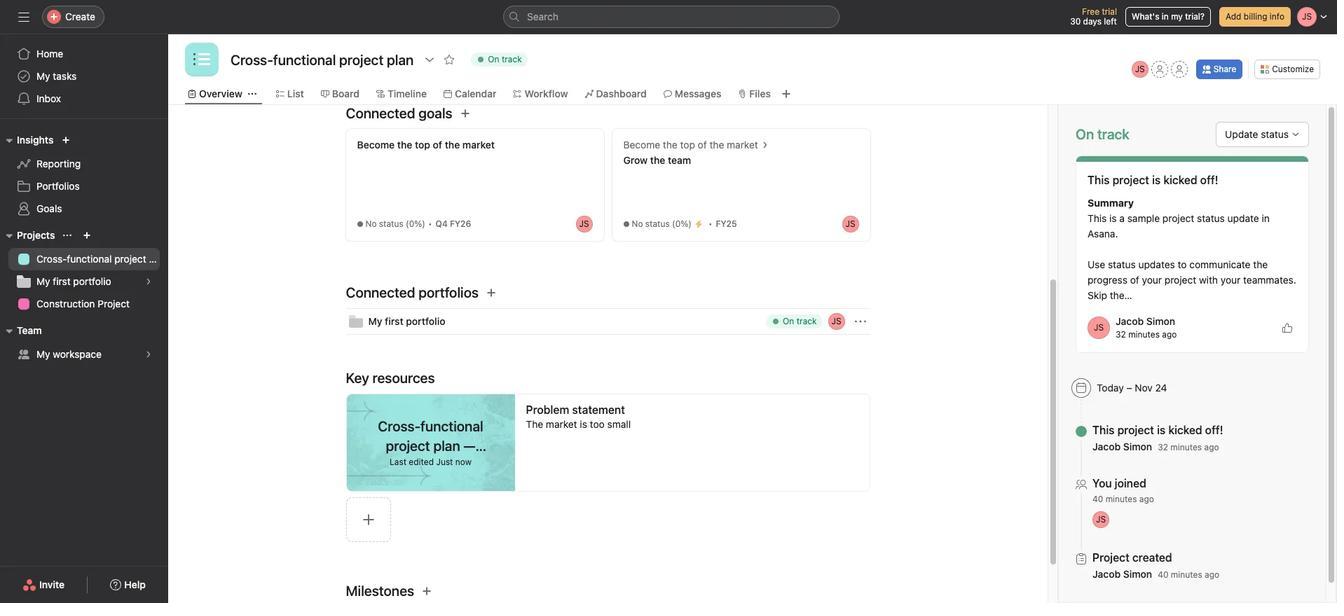 Task type: vqa. For each thing, say whether or not it's contained in the screenshot.
tasks
yes



Task type: locate. For each thing, give the bounding box(es) containing it.
1 vertical spatial in
[[1262, 212, 1270, 224]]

minutes down you joined button
[[1106, 494, 1137, 505]]

0 vertical spatial plan
[[149, 253, 168, 265]]

2 your from the left
[[1221, 274, 1241, 286]]

1 horizontal spatial of
[[698, 139, 707, 151]]

the up teammates.
[[1253, 259, 1268, 271]]

global element
[[0, 34, 168, 118]]

1 vertical spatial jacob simon link
[[1093, 441, 1152, 453]]

add milestone image
[[421, 586, 432, 597]]

show options image
[[424, 54, 435, 65]]

off!
[[1205, 424, 1223, 437]]

1 horizontal spatial •
[[708, 219, 712, 229]]

1 vertical spatial on track
[[783, 316, 817, 327]]

jacob simon link up you joined button
[[1093, 441, 1152, 453]]

project right sample
[[1163, 212, 1194, 224]]

2 top from the left
[[680, 139, 695, 151]]

0 vertical spatial 40
[[1093, 494, 1103, 505]]

cross-functional project plan
[[36, 253, 168, 265]]

this down "today" on the right bottom
[[1093, 424, 1115, 437]]

24
[[1155, 382, 1167, 394]]

plan
[[149, 253, 168, 265], [433, 438, 460, 454]]

32 down this project is kicked off! 'button'
[[1158, 442, 1168, 453]]

(0%) left • fy25 on the right of page
[[672, 219, 692, 229]]

the inside "use status updates to communicate the progress of your project with your teammates. skip the…"
[[1253, 259, 1268, 271]]

the up team
[[663, 139, 677, 151]]

jacob simon link for project created
[[1093, 568, 1152, 580]]

cross- inside projects element
[[36, 253, 67, 265]]

1 vertical spatial on
[[783, 316, 794, 327]]

on track
[[488, 54, 522, 64], [783, 316, 817, 327]]

1 horizontal spatial market
[[546, 418, 577, 430]]

0 horizontal spatial portfolio
[[73, 275, 111, 287]]

first up construction
[[53, 275, 71, 287]]

1 vertical spatial this
[[1088, 212, 1107, 224]]

this project is kicked off! jacob simon 32 minutes ago
[[1093, 424, 1223, 453]]

1 horizontal spatial plan
[[433, 438, 460, 454]]

in inside button
[[1162, 11, 1169, 22]]

my for the my first portfolio link
[[36, 275, 50, 287]]

to
[[1178, 259, 1187, 271]]

0 horizontal spatial functional
[[67, 253, 112, 265]]

communicate
[[1189, 259, 1251, 271]]

project down today – nov 24
[[1117, 424, 1154, 437]]

on
[[488, 54, 499, 64], [783, 316, 794, 327]]

portfolio down cross-functional project plan link
[[73, 275, 111, 287]]

0 vertical spatial js button
[[1132, 61, 1148, 78]]

q4 fy26 button
[[432, 217, 489, 231]]

top down 'connected goals'
[[415, 139, 430, 151]]

0 vertical spatial portfolio
[[73, 275, 111, 287]]

1 top from the left
[[415, 139, 430, 151]]

functional inside projects element
[[67, 253, 112, 265]]

the down add goal icon
[[445, 139, 460, 151]]

0 vertical spatial 32
[[1116, 329, 1126, 340]]

become down 'connected goals'
[[357, 139, 395, 151]]

2 vertical spatial jacob simon link
[[1093, 568, 1152, 580]]

functional up the my first portfolio link
[[67, 253, 112, 265]]

add tab image
[[781, 88, 792, 100]]

joined
[[1115, 477, 1146, 490]]

1 vertical spatial 40
[[1158, 570, 1169, 580]]

update status
[[1225, 128, 1289, 140]]

functional up —
[[421, 418, 483, 434]]

the
[[397, 139, 412, 151], [445, 139, 460, 151], [663, 139, 677, 151], [710, 139, 724, 151], [650, 154, 665, 166], [1253, 259, 1268, 271]]

0 vertical spatial jacob simon link
[[1116, 315, 1175, 327]]

workflow link
[[513, 86, 568, 102]]

ago
[[1162, 329, 1177, 340], [1204, 442, 1219, 453], [1139, 494, 1154, 505], [1205, 570, 1219, 580]]

1 vertical spatial portfolio
[[406, 315, 445, 327]]

ago inside you joined 40 minutes ago
[[1139, 494, 1154, 505]]

2 • from the left
[[708, 219, 712, 229]]

no status (0%) left "q4"
[[365, 219, 425, 229]]

overview
[[199, 88, 242, 100]]

see details, my workspace image
[[144, 350, 153, 359]]

2 vertical spatial this
[[1093, 424, 1115, 437]]

status right update on the right of the page
[[1261, 128, 1289, 140]]

0 horizontal spatial your
[[1142, 274, 1162, 286]]

hide sidebar image
[[18, 11, 29, 22]]

1 horizontal spatial become
[[623, 139, 660, 151]]

help
[[124, 579, 146, 591]]

jacob simon link for this
[[1093, 441, 1152, 453]]

functional inside cross-functional project plan — project brief
[[421, 418, 483, 434]]

0 horizontal spatial on track
[[488, 54, 522, 64]]

0 vertical spatial in
[[1162, 11, 1169, 22]]

(0%) left "q4"
[[406, 219, 425, 229]]

0 horizontal spatial become the top of the market
[[357, 139, 495, 151]]

simon down this project is kicked off! 'button'
[[1123, 441, 1152, 453]]

1 horizontal spatial my first portfolio
[[368, 315, 445, 327]]

jacob up you
[[1093, 441, 1121, 453]]

1 vertical spatial cross-
[[378, 418, 421, 434]]

1 horizontal spatial 32
[[1158, 442, 1168, 453]]

simon down project created at the bottom right of page
[[1123, 568, 1152, 580]]

jacob down the…
[[1116, 315, 1144, 327]]

cross- up last
[[378, 418, 421, 434]]

of up the…
[[1130, 274, 1139, 286]]

track inside dropdown button
[[502, 54, 522, 64]]

functional
[[67, 253, 112, 265], [421, 418, 483, 434]]

0 horizontal spatial my first portfolio
[[36, 275, 111, 287]]

first
[[53, 275, 71, 287], [385, 315, 403, 327]]

top up team
[[680, 139, 695, 151]]

plan inside cross-functional project plan — project brief
[[433, 438, 460, 454]]

you joined button
[[1093, 477, 1154, 491]]

0 horizontal spatial of
[[433, 139, 442, 151]]

js button left "actions" image
[[828, 313, 845, 330]]

show options, current sort, top image
[[63, 231, 72, 240]]

your down updates
[[1142, 274, 1162, 286]]

0 vertical spatial first
[[53, 275, 71, 287]]

my first portfolio up construction
[[36, 275, 111, 287]]

status left update
[[1197, 212, 1225, 224]]

become up 'grow'
[[623, 139, 660, 151]]

free trial 30 days left
[[1070, 6, 1117, 27]]

simon
[[1146, 315, 1175, 327], [1123, 441, 1152, 453], [1123, 568, 1152, 580]]

1 horizontal spatial in
[[1262, 212, 1270, 224]]

my inside teams "element"
[[36, 348, 50, 360]]

1 • from the left
[[428, 219, 432, 229]]

0 vertical spatial on track
[[488, 54, 522, 64]]

0 vertical spatial this
[[1088, 174, 1110, 186]]

today – nov 24
[[1097, 382, 1167, 394]]

2 become the top of the market from the left
[[623, 139, 758, 151]]

cross- for cross-functional project plan — project brief
[[378, 418, 421, 434]]

files link
[[738, 86, 771, 102]]

milestones
[[346, 583, 414, 599]]

40 down project created at the bottom right of page
[[1158, 570, 1169, 580]]

this up asana. at right top
[[1088, 212, 1107, 224]]

jacob simon link inside latest status update element
[[1116, 315, 1175, 327]]

this
[[1088, 174, 1110, 186], [1088, 212, 1107, 224], [1093, 424, 1115, 437]]

in left my
[[1162, 11, 1169, 22]]

summary
[[1088, 197, 1134, 209]]

(0%)
[[406, 219, 425, 229], [672, 219, 692, 229]]

1 no from the left
[[365, 219, 377, 229]]

1 vertical spatial first
[[385, 315, 403, 327]]

on track up calendar
[[488, 54, 522, 64]]

market down add goal icon
[[462, 139, 495, 151]]

1 horizontal spatial cross-
[[378, 418, 421, 434]]

0 horizontal spatial cross-
[[36, 253, 67, 265]]

1 horizontal spatial on track
[[783, 316, 817, 327]]

plan up just
[[433, 438, 460, 454]]

fy25
[[716, 219, 737, 229]]

first down connected portfolios
[[385, 315, 403, 327]]

my first portfolio down connected portfolios
[[368, 315, 445, 327]]

the down 'connected goals'
[[397, 139, 412, 151]]

ago inside the project created jacob simon 40 minutes ago
[[1205, 570, 1219, 580]]

search
[[527, 11, 558, 22]]

this inside this project is kicked off! jacob simon 32 minutes ago
[[1093, 424, 1115, 437]]

search button
[[503, 6, 840, 28]]

jacob simon link down project created at the bottom right of page
[[1093, 568, 1152, 580]]

32 down the…
[[1116, 329, 1126, 340]]

days
[[1083, 16, 1102, 27]]

connected goals
[[346, 105, 452, 121]]

market down problem
[[546, 418, 577, 430]]

jacob simon link down the…
[[1116, 315, 1175, 327]]

1 horizontal spatial become the top of the market
[[623, 139, 758, 151]]

timeline
[[388, 88, 427, 100]]

cross-functional project plan — project brief
[[378, 418, 483, 474]]

status left "q4"
[[379, 219, 403, 229]]

problem statement the market is too small
[[526, 404, 631, 430]]

0 vertical spatial track
[[502, 54, 522, 64]]

1 vertical spatial plan
[[433, 438, 460, 454]]

cross-
[[36, 253, 67, 265], [378, 418, 421, 434]]

• for • fy25
[[708, 219, 712, 229]]

portfolio down connected portfolios
[[406, 315, 445, 327]]

projects button
[[0, 227, 55, 244]]

reporting
[[36, 158, 81, 170]]

minutes inside the project created jacob simon 40 minutes ago
[[1171, 570, 1202, 580]]

on inside dropdown button
[[488, 54, 499, 64]]

become the top of the market
[[357, 139, 495, 151], [623, 139, 758, 151]]

grow the team
[[623, 154, 691, 166]]

this is a sample project status update in asana.
[[1088, 212, 1272, 240]]

projects
[[17, 229, 55, 241]]

2 vertical spatial simon
[[1123, 568, 1152, 580]]

grow
[[623, 154, 648, 166]]

0 vertical spatial cross-
[[36, 253, 67, 265]]

track left "actions" image
[[797, 316, 817, 327]]

this for this project is kicked off!
[[1088, 174, 1110, 186]]

1 horizontal spatial no
[[632, 219, 643, 229]]

0 horizontal spatial in
[[1162, 11, 1169, 22]]

0 horizontal spatial on
[[488, 54, 499, 64]]

of
[[433, 139, 442, 151], [698, 139, 707, 151], [1130, 274, 1139, 286]]

my down connected portfolios
[[368, 315, 382, 327]]

no status (0%) left • fy25 on the right of page
[[632, 219, 692, 229]]

1 horizontal spatial top
[[680, 139, 695, 151]]

project down to
[[1165, 274, 1196, 286]]

cross- inside cross-functional project plan — project brief
[[378, 418, 421, 434]]

of down 'messages'
[[698, 139, 707, 151]]

my inside global element
[[36, 70, 50, 82]]

0 vertical spatial simon
[[1146, 315, 1175, 327]]

in right update
[[1262, 212, 1270, 224]]

sample
[[1127, 212, 1160, 224]]

files
[[749, 88, 771, 100]]

a
[[1119, 212, 1125, 224]]

plan inside projects element
[[149, 253, 168, 265]]

1 vertical spatial simon
[[1123, 441, 1152, 453]]

become the top of the market down 'connected goals'
[[357, 139, 495, 151]]

1 horizontal spatial functional
[[421, 418, 483, 434]]

minutes down project created at the bottom right of page
[[1171, 570, 1202, 580]]

0 horizontal spatial plan
[[149, 253, 168, 265]]

1 horizontal spatial on
[[783, 316, 794, 327]]

market down files link
[[727, 139, 758, 151]]

become the top of the market up team
[[623, 139, 758, 151]]

• left "q4"
[[428, 219, 432, 229]]

0 horizontal spatial (0%)
[[406, 219, 425, 229]]

ago inside 'jacob simon 32 minutes ago'
[[1162, 329, 1177, 340]]

1 vertical spatial 32
[[1158, 442, 1168, 453]]

• left fy25
[[708, 219, 712, 229]]

jacob down project created at the bottom right of page
[[1093, 568, 1121, 580]]

0 horizontal spatial top
[[415, 139, 430, 151]]

market
[[462, 139, 495, 151], [727, 139, 758, 151], [546, 418, 577, 430]]

skip
[[1088, 289, 1107, 301]]

1 horizontal spatial first
[[385, 315, 403, 327]]

0 vertical spatial my first portfolio
[[36, 275, 111, 287]]

0 horizontal spatial become
[[357, 139, 395, 151]]

0 horizontal spatial no
[[365, 219, 377, 229]]

goals link
[[8, 198, 160, 220]]

32
[[1116, 329, 1126, 340], [1158, 442, 1168, 453]]

today
[[1097, 382, 1124, 394]]

0 horizontal spatial no status (0%)
[[365, 219, 425, 229]]

2 horizontal spatial of
[[1130, 274, 1139, 286]]

my inside projects element
[[36, 275, 50, 287]]

the down 'messages'
[[710, 139, 724, 151]]

1 horizontal spatial track
[[797, 316, 817, 327]]

no status (0%)
[[365, 219, 425, 229], [632, 219, 692, 229]]

1 horizontal spatial your
[[1221, 274, 1241, 286]]

minutes down the…
[[1128, 329, 1160, 340]]

is left kicked
[[1157, 424, 1166, 437]]

1 vertical spatial js button
[[828, 313, 845, 330]]

home link
[[8, 43, 160, 65]]

project up last
[[386, 438, 430, 454]]

calendar link
[[444, 86, 496, 102]]

jacob inside this project is kicked off! jacob simon 32 minutes ago
[[1093, 441, 1121, 453]]

1 become the top of the market from the left
[[357, 139, 495, 151]]

last
[[390, 457, 406, 467]]

list image
[[193, 51, 210, 68]]

0 horizontal spatial track
[[502, 54, 522, 64]]

0 horizontal spatial 32
[[1116, 329, 1126, 340]]

40 down you
[[1093, 494, 1103, 505]]

remove image
[[1173, 383, 1184, 394]]

in inside this is a sample project status update in asana.
[[1262, 212, 1270, 224]]

this up summary
[[1088, 174, 1110, 186]]

1 vertical spatial jacob
[[1093, 441, 1121, 453]]

search list box
[[503, 6, 840, 28]]

edited
[[409, 457, 434, 467]]

what's in my trial? button
[[1125, 7, 1211, 27]]

plan up "see details, my first portfolio" icon
[[149, 253, 168, 265]]

0 horizontal spatial 40
[[1093, 494, 1103, 505]]

32 inside this project is kicked off! jacob simon 32 minutes ago
[[1158, 442, 1168, 453]]

minutes down kicked
[[1171, 442, 1202, 453]]

what's
[[1132, 11, 1159, 22]]

this inside this is a sample project status update in asana.
[[1088, 212, 1107, 224]]

of down 'connected goals'
[[433, 139, 442, 151]]

status up progress
[[1108, 259, 1136, 271]]

my left tasks
[[36, 70, 50, 82]]

inbox link
[[8, 88, 160, 110]]

0 horizontal spatial •
[[428, 219, 432, 229]]

last edited just now
[[390, 457, 472, 467]]

is left too
[[580, 418, 587, 430]]

0 vertical spatial jacob
[[1116, 315, 1144, 327]]

1 vertical spatial my first portfolio
[[368, 315, 445, 327]]

my down team
[[36, 348, 50, 360]]

your down communicate at the right top of the page
[[1221, 274, 1241, 286]]

cross- down show options, current sort, top image
[[36, 253, 67, 265]]

0 vertical spatial functional
[[67, 253, 112, 265]]

upload attachment image
[[346, 498, 391, 542]]

tasks
[[53, 70, 77, 82]]

track up workflow 'link'
[[502, 54, 522, 64]]

kicked off!
[[1164, 174, 1218, 186]]

2 vertical spatial jacob
[[1093, 568, 1121, 580]]

1 horizontal spatial portfolio
[[406, 315, 445, 327]]

js
[[1135, 64, 1145, 74], [579, 219, 589, 229], [845, 219, 855, 229], [831, 316, 841, 327], [1094, 322, 1104, 333], [1096, 514, 1106, 525]]

is left a
[[1109, 212, 1117, 224]]

key resources
[[346, 370, 435, 386]]

insights button
[[0, 132, 54, 149]]

1 horizontal spatial (0%)
[[672, 219, 692, 229]]

ago inside this project is kicked off! jacob simon 32 minutes ago
[[1204, 442, 1219, 453]]

my up construction
[[36, 275, 50, 287]]

construction project link
[[8, 293, 160, 315]]

portfolios
[[36, 180, 80, 192]]

js button down what's
[[1132, 61, 1148, 78]]

simon down "use status updates to communicate the progress of your project with your teammates. skip the…"
[[1146, 315, 1175, 327]]

0 horizontal spatial first
[[53, 275, 71, 287]]

1 horizontal spatial no status (0%)
[[632, 219, 692, 229]]

None text field
[[227, 47, 417, 72]]

on track left "actions" image
[[783, 316, 817, 327]]

1 horizontal spatial js button
[[1132, 61, 1148, 78]]

1 vertical spatial functional
[[421, 418, 483, 434]]

fy26
[[450, 219, 471, 229]]

1 horizontal spatial 40
[[1158, 570, 1169, 580]]

1 your from the left
[[1142, 274, 1162, 286]]

list
[[287, 88, 304, 100]]

0 vertical spatial on
[[488, 54, 499, 64]]

40 inside you joined 40 minutes ago
[[1093, 494, 1103, 505]]

on track
[[1076, 126, 1130, 142]]

workflow
[[525, 88, 568, 100]]



Task type: describe. For each thing, give the bounding box(es) containing it.
update
[[1225, 128, 1258, 140]]

team
[[17, 324, 42, 336]]

0 horizontal spatial js button
[[828, 313, 845, 330]]

insights element
[[0, 128, 168, 223]]

construction project
[[36, 298, 130, 310]]

my first portfolio link
[[8, 271, 160, 293]]

simon inside 'jacob simon 32 minutes ago'
[[1146, 315, 1175, 327]]

1 no status (0%) from the left
[[365, 219, 425, 229]]

add billing info button
[[1219, 7, 1291, 27]]

share button
[[1196, 60, 1243, 79]]

dashboard link
[[585, 86, 647, 102]]

what's in my trial?
[[1132, 11, 1205, 22]]

problem
[[526, 404, 569, 416]]

is left kicked off!
[[1152, 174, 1161, 186]]

status inside update status popup button
[[1261, 128, 1289, 140]]

my
[[1171, 11, 1183, 22]]

invite
[[39, 579, 65, 591]]

simon inside this project is kicked off! jacob simon 32 minutes ago
[[1123, 441, 1152, 453]]

q4
[[436, 219, 448, 229]]

help button
[[101, 573, 155, 598]]

project up summary
[[1113, 174, 1149, 186]]

this project is kicked off!
[[1088, 174, 1218, 186]]

2 become from the left
[[623, 139, 660, 151]]

team
[[668, 154, 691, 166]]

invite button
[[13, 573, 74, 598]]

board link
[[321, 86, 360, 102]]

of inside "use status updates to communicate the progress of your project with your teammates. skip the…"
[[1130, 274, 1139, 286]]

2 horizontal spatial market
[[727, 139, 758, 151]]

cross- for cross-functional project plan
[[36, 253, 67, 265]]

progress
[[1088, 274, 1127, 286]]

free
[[1082, 6, 1100, 17]]

plan for cross-functional project plan
[[149, 253, 168, 265]]

project created jacob simon 40 minutes ago
[[1093, 552, 1219, 580]]

status inside "use status updates to communicate the progress of your project with your teammates. skip the…"
[[1108, 259, 1136, 271]]

jacob inside 'jacob simon 32 minutes ago'
[[1116, 315, 1144, 327]]

become the top of the market link
[[623, 137, 758, 153]]

goals
[[36, 203, 62, 214]]

portfolio inside projects element
[[73, 275, 111, 287]]

insights
[[17, 134, 54, 146]]

2 no status (0%) from the left
[[632, 219, 692, 229]]

cross-functional project plan link
[[8, 248, 168, 271]]

project brief
[[392, 458, 469, 474]]

functional for cross-functional project plan
[[67, 253, 112, 265]]

customize
[[1272, 64, 1314, 74]]

jacob simon 32 minutes ago
[[1116, 315, 1177, 340]]

fy25 button
[[712, 217, 754, 231]]

project inside this is a sample project status update in asana.
[[1163, 212, 1194, 224]]

is inside problem statement the market is too small
[[580, 418, 587, 430]]

the left team
[[650, 154, 665, 166]]

• for • q4 fy26
[[428, 219, 432, 229]]

add to portfolio image
[[486, 287, 497, 299]]

my workspace link
[[8, 343, 160, 366]]

customize button
[[1255, 60, 1320, 79]]

on track inside on track dropdown button
[[488, 54, 522, 64]]

2 (0%) from the left
[[672, 219, 692, 229]]

latest status update element
[[1076, 156, 1309, 353]]

you joined 40 minutes ago
[[1093, 477, 1154, 505]]

–
[[1126, 382, 1132, 394]]

update status button
[[1216, 122, 1309, 147]]

tab actions image
[[248, 90, 256, 98]]

construction
[[36, 298, 95, 310]]

new image
[[62, 136, 70, 144]]

market inside problem statement the market is too small
[[546, 418, 577, 430]]

0 likes. click to like this task image
[[1282, 322, 1293, 334]]

board
[[332, 88, 360, 100]]

status inside this is a sample project status update in asana.
[[1197, 212, 1225, 224]]

add goal image
[[459, 108, 471, 119]]

my for my workspace link
[[36, 348, 50, 360]]

2 no from the left
[[632, 219, 643, 229]]

this for this is a sample project status update in asana.
[[1088, 212, 1107, 224]]

on track button
[[465, 50, 534, 69]]

js inside latest status update element
[[1094, 322, 1104, 333]]

the
[[526, 418, 543, 430]]

• q4 fy26
[[428, 219, 471, 229]]

my first portfolio inside projects element
[[36, 275, 111, 287]]

my workspace
[[36, 348, 102, 360]]

project up "see details, my first portfolio" icon
[[114, 253, 146, 265]]

functional for cross-functional project plan — project brief
[[421, 418, 483, 434]]

32 inside 'jacob simon 32 minutes ago'
[[1116, 329, 1126, 340]]

is inside this project is kicked off! jacob simon 32 minutes ago
[[1157, 424, 1166, 437]]

updates
[[1138, 259, 1175, 271]]

first inside the my first portfolio link
[[53, 275, 71, 287]]

my tasks
[[36, 70, 77, 82]]

messages link
[[663, 86, 721, 102]]

this project is kicked off! button
[[1093, 423, 1223, 437]]

minutes inside this project is kicked off! jacob simon 32 minutes ago
[[1171, 442, 1202, 453]]

use status updates to communicate the progress of your project with your teammates. skip the…
[[1088, 259, 1299, 301]]

see details, my first portfolio image
[[144, 278, 153, 286]]

actions image
[[855, 316, 866, 327]]

connected portfolios
[[346, 285, 479, 301]]

create button
[[42, 6, 104, 28]]

1 vertical spatial track
[[797, 316, 817, 327]]

minutes inside 'jacob simon 32 minutes ago'
[[1128, 329, 1160, 340]]

list link
[[276, 86, 304, 102]]

home
[[36, 48, 63, 60]]

now
[[455, 457, 472, 467]]

jacob inside the project created jacob simon 40 minutes ago
[[1093, 568, 1121, 580]]

projects element
[[0, 223, 168, 318]]

trial?
[[1185, 11, 1205, 22]]

dashboard
[[596, 88, 647, 100]]

30
[[1070, 16, 1081, 27]]

40 inside the project created jacob simon 40 minutes ago
[[1158, 570, 1169, 580]]

left
[[1104, 16, 1117, 27]]

project inside "use status updates to communicate the progress of your project with your teammates. skip the…"
[[1165, 274, 1196, 286]]

simon inside the project created jacob simon 40 minutes ago
[[1123, 568, 1152, 580]]

plan for cross-functional project plan — project brief
[[433, 438, 460, 454]]

status down grow the team
[[645, 219, 670, 229]]

with
[[1199, 274, 1218, 286]]

share
[[1214, 64, 1236, 74]]

nov
[[1135, 382, 1153, 394]]

billing
[[1244, 11, 1267, 22]]

small
[[607, 418, 631, 430]]

project inside cross-functional project plan — project brief
[[386, 438, 430, 454]]

workspace
[[53, 348, 102, 360]]

—
[[463, 438, 475, 454]]

project inside this project is kicked off! jacob simon 32 minutes ago
[[1117, 424, 1154, 437]]

1 become from the left
[[357, 139, 395, 151]]

teams element
[[0, 318, 168, 369]]

messages
[[675, 88, 721, 100]]

timeline link
[[376, 86, 427, 102]]

just
[[436, 457, 453, 467]]

minutes inside you joined 40 minutes ago
[[1106, 494, 1137, 505]]

0 horizontal spatial market
[[462, 139, 495, 151]]

portfolios link
[[8, 175, 160, 198]]

info
[[1270, 11, 1285, 22]]

new project or portfolio image
[[83, 231, 91, 240]]

is inside this is a sample project status update in asana.
[[1109, 212, 1117, 224]]

project
[[98, 298, 130, 310]]

kicked
[[1168, 424, 1202, 437]]

the…
[[1110, 289, 1132, 301]]

of inside become the top of the market link
[[698, 139, 707, 151]]

1 (0%) from the left
[[406, 219, 425, 229]]

my for my tasks link
[[36, 70, 50, 82]]

use
[[1088, 259, 1105, 271]]

add to starred image
[[444, 54, 455, 65]]



